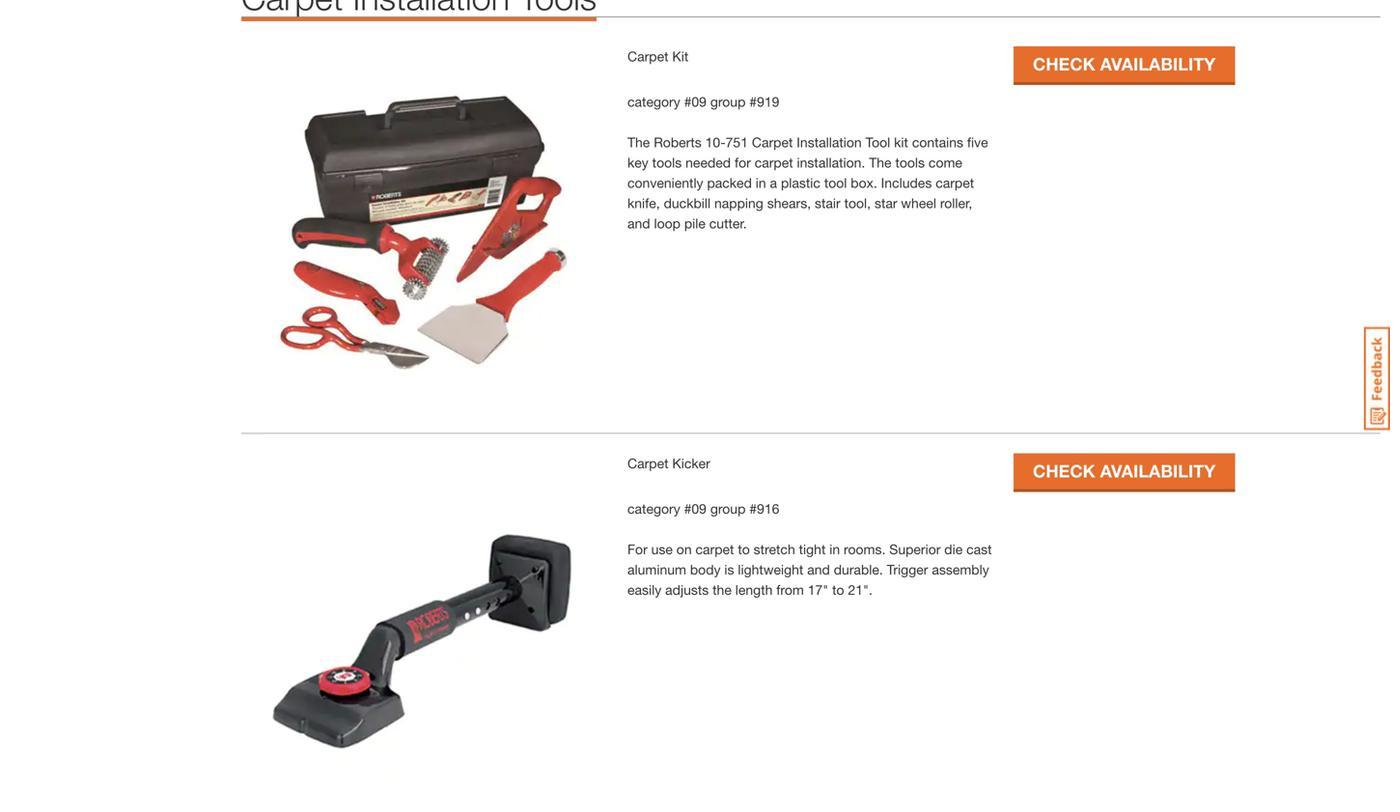 Task type: locate. For each thing, give the bounding box(es) containing it.
0 vertical spatial carpet
[[755, 155, 794, 170]]

tools up includes
[[896, 155, 925, 170]]

carpet left kicker
[[628, 455, 669, 471]]

check availability
[[1034, 54, 1216, 74], [1034, 461, 1216, 482]]

pile
[[685, 215, 706, 231]]

to left stretch
[[738, 541, 750, 557]]

0 horizontal spatial the
[[628, 134, 650, 150]]

0 vertical spatial check
[[1034, 54, 1096, 74]]

carpet kit
[[628, 48, 689, 64]]

star
[[875, 195, 898, 211]]

carpet kicker
[[628, 455, 711, 471]]

and
[[628, 215, 651, 231], [808, 562, 830, 578]]

2 tools from the left
[[896, 155, 925, 170]]

0 horizontal spatial in
[[756, 175, 767, 191]]

the down tool
[[870, 155, 892, 170]]

0 horizontal spatial to
[[738, 541, 750, 557]]

roller,
[[941, 195, 973, 211]]

the
[[628, 134, 650, 150], [870, 155, 892, 170]]

group left #919
[[711, 94, 746, 110]]

0 vertical spatial availability
[[1101, 54, 1216, 74]]

2 group from the top
[[711, 501, 746, 517]]

1 vertical spatial group
[[711, 501, 746, 517]]

1 vertical spatial the
[[870, 155, 892, 170]]

2 check availability from the top
[[1034, 461, 1216, 482]]

tools
[[653, 155, 682, 170], [896, 155, 925, 170]]

1 group from the top
[[711, 94, 746, 110]]

tools up conveniently
[[653, 155, 682, 170]]

stretch
[[754, 541, 796, 557]]

1 vertical spatial and
[[808, 562, 830, 578]]

roberts
[[654, 134, 702, 150]]

length
[[736, 582, 773, 598]]

carpet up 'roller,'
[[936, 175, 975, 191]]

1 vertical spatial carpet
[[936, 175, 975, 191]]

carpet right 751
[[752, 134, 793, 150]]

0 horizontal spatial carpet
[[696, 541, 735, 557]]

category down carpet kit
[[628, 94, 681, 110]]

to right 17"
[[833, 582, 845, 598]]

#09 up 'roberts'
[[684, 94, 707, 110]]

carpet
[[755, 155, 794, 170], [936, 175, 975, 191], [696, 541, 735, 557]]

group left #916
[[711, 501, 746, 517]]

packed
[[707, 175, 752, 191]]

1 vertical spatial check availability
[[1034, 461, 1216, 482]]

0 vertical spatial and
[[628, 215, 651, 231]]

2 vertical spatial carpet
[[696, 541, 735, 557]]

needed
[[686, 155, 731, 170]]

1 vertical spatial #09
[[684, 501, 707, 517]]

2 availability from the top
[[1101, 461, 1216, 482]]

in right tight
[[830, 541, 840, 557]]

0 vertical spatial check availability link
[[1014, 46, 1236, 82]]

category
[[628, 94, 681, 110], [628, 501, 681, 517]]

for
[[628, 541, 648, 557]]

carpet up a
[[755, 155, 794, 170]]

carpet
[[628, 48, 669, 64], [752, 134, 793, 150], [628, 455, 669, 471]]

check
[[1034, 54, 1096, 74], [1034, 461, 1096, 482]]

#916
[[750, 501, 780, 517]]

to
[[738, 541, 750, 557], [833, 582, 845, 598]]

1 vertical spatial availability
[[1101, 461, 1216, 482]]

is
[[725, 562, 735, 578]]

1 vertical spatial to
[[833, 582, 845, 598]]

1 vertical spatial check availability link
[[1014, 454, 1236, 489]]

group
[[711, 94, 746, 110], [711, 501, 746, 517]]

1 horizontal spatial carpet
[[755, 155, 794, 170]]

#09
[[684, 94, 707, 110], [684, 501, 707, 517]]

1 availability from the top
[[1101, 54, 1216, 74]]

0 vertical spatial category
[[628, 94, 681, 110]]

1 vertical spatial carpet
[[752, 134, 793, 150]]

#09 up the on
[[684, 501, 707, 517]]

0 horizontal spatial and
[[628, 215, 651, 231]]

for
[[735, 155, 751, 170]]

category #09 group #916
[[628, 501, 780, 517]]

0 horizontal spatial tools
[[653, 155, 682, 170]]

2 vertical spatial carpet
[[628, 455, 669, 471]]

duckbill
[[664, 195, 711, 211]]

1 horizontal spatial in
[[830, 541, 840, 557]]

0 vertical spatial in
[[756, 175, 767, 191]]

1 horizontal spatial tools
[[896, 155, 925, 170]]

1 vertical spatial in
[[830, 541, 840, 557]]

group for #919
[[711, 94, 746, 110]]

carpet for carpet kit
[[628, 48, 669, 64]]

751
[[726, 134, 749, 150]]

2 check availability link from the top
[[1014, 454, 1236, 489]]

availability
[[1101, 54, 1216, 74], [1101, 461, 1216, 482]]

1 vertical spatial category
[[628, 501, 681, 517]]

0 vertical spatial group
[[711, 94, 746, 110]]

category #09 group #919
[[628, 94, 780, 110]]

category up use
[[628, 501, 681, 517]]

in left a
[[756, 175, 767, 191]]

and down knife,
[[628, 215, 651, 231]]

0 vertical spatial #09
[[684, 94, 707, 110]]

loop
[[654, 215, 681, 231]]

carpet up the body
[[696, 541, 735, 557]]

1 check from the top
[[1034, 54, 1096, 74]]

1 vertical spatial check
[[1034, 461, 1096, 482]]

1 horizontal spatial and
[[808, 562, 830, 578]]

rooms.
[[844, 541, 886, 557]]

lightweight
[[738, 562, 804, 578]]

2 check from the top
[[1034, 461, 1096, 482]]

#919
[[750, 94, 780, 110]]

2 category from the top
[[628, 501, 681, 517]]

feedback link image
[[1365, 326, 1391, 431]]

0 vertical spatial check availability
[[1034, 54, 1216, 74]]

in inside the roberts 10-751 carpet installation tool kit contains five key tools needed for carpet installation. the tools come conveniently packed in a plastic tool box. includes carpet knife, duckbill napping shears, stair tool, star wheel roller, and loop pile cutter.
[[756, 175, 767, 191]]

#09 for on
[[684, 501, 707, 517]]

in
[[756, 175, 767, 191], [830, 541, 840, 557]]

1 category from the top
[[628, 94, 681, 110]]

five
[[968, 134, 989, 150]]

1 check availability from the top
[[1034, 54, 1216, 74]]

the up key
[[628, 134, 650, 150]]

and up 17"
[[808, 562, 830, 578]]

2 #09 from the top
[[684, 501, 707, 517]]

carpet kit image
[[241, 46, 609, 413]]

group for #916
[[711, 501, 746, 517]]

carpet left kit
[[628, 48, 669, 64]]

0 vertical spatial carpet
[[628, 48, 669, 64]]

carpet inside for use on carpet to stretch tight in rooms. superior die cast aluminum body is lightweight and durable. trigger assembly easily adjusts the length from 17" to 21".
[[696, 541, 735, 557]]

1 #09 from the top
[[684, 94, 707, 110]]

check availability link
[[1014, 46, 1236, 82], [1014, 454, 1236, 489]]

superior
[[890, 541, 941, 557]]



Task type: describe. For each thing, give the bounding box(es) containing it.
1 horizontal spatial to
[[833, 582, 845, 598]]

21".
[[849, 582, 873, 598]]

tool
[[825, 175, 847, 191]]

come
[[929, 155, 963, 170]]

17"
[[808, 582, 829, 598]]

adjusts
[[666, 582, 709, 598]]

kicker
[[673, 455, 711, 471]]

in inside for use on carpet to stretch tight in rooms. superior die cast aluminum body is lightweight and durable. trigger assembly easily adjusts the length from 17" to 21".
[[830, 541, 840, 557]]

carpet for carpet kicker
[[628, 455, 669, 471]]

1 tools from the left
[[653, 155, 682, 170]]

1 check availability link from the top
[[1014, 46, 1236, 82]]

key
[[628, 155, 649, 170]]

category for category #09 group #916
[[628, 501, 681, 517]]

0 vertical spatial the
[[628, 134, 650, 150]]

tool,
[[845, 195, 871, 211]]

plastic
[[781, 175, 821, 191]]

die
[[945, 541, 963, 557]]

the roberts 10-751 carpet installation tool kit contains five key tools needed for carpet installation. the tools come conveniently packed in a plastic tool box. includes carpet knife, duckbill napping shears, stair tool, star wheel roller, and loop pile cutter.
[[628, 134, 989, 231]]

a
[[770, 175, 778, 191]]

0 vertical spatial to
[[738, 541, 750, 557]]

stair
[[815, 195, 841, 211]]

installation.
[[797, 155, 866, 170]]

cast
[[967, 541, 993, 557]]

knife,
[[628, 195, 660, 211]]

napping
[[715, 195, 764, 211]]

box.
[[851, 175, 878, 191]]

on
[[677, 541, 692, 557]]

shears,
[[768, 195, 811, 211]]

for use on carpet to stretch tight in rooms. superior die cast aluminum body is lightweight and durable. trigger assembly easily adjusts the length from 17" to 21".
[[628, 541, 993, 598]]

carpet inside the roberts 10-751 carpet installation tool kit contains five key tools needed for carpet installation. the tools come conveniently packed in a plastic tool box. includes carpet knife, duckbill napping shears, stair tool, star wheel roller, and loop pile cutter.
[[752, 134, 793, 150]]

category for category #09 group #919
[[628, 94, 681, 110]]

wheel
[[902, 195, 937, 211]]

use
[[652, 541, 673, 557]]

kit
[[895, 134, 909, 150]]

2 horizontal spatial carpet
[[936, 175, 975, 191]]

aluminum
[[628, 562, 687, 578]]

from
[[777, 582, 804, 598]]

and inside the roberts 10-751 carpet installation tool kit contains five key tools needed for carpet installation. the tools come conveniently packed in a plastic tool box. includes carpet knife, duckbill napping shears, stair tool, star wheel roller, and loop pile cutter.
[[628, 215, 651, 231]]

1 horizontal spatial the
[[870, 155, 892, 170]]

easily
[[628, 582, 662, 598]]

check availability for 1st check availability link from the bottom of the page
[[1034, 461, 1216, 482]]

and inside for use on carpet to stretch tight in rooms. superior die cast aluminum body is lightweight and durable. trigger assembly easily adjusts the length from 17" to 21".
[[808, 562, 830, 578]]

includes
[[882, 175, 932, 191]]

check for 1st check availability link from the bottom of the page
[[1034, 461, 1096, 482]]

assembly
[[932, 562, 990, 578]]

tight
[[799, 541, 826, 557]]

conveniently
[[628, 175, 704, 191]]

contains
[[913, 134, 964, 150]]

check availability for 2nd check availability link from the bottom
[[1034, 54, 1216, 74]]

the
[[713, 582, 732, 598]]

cutter.
[[710, 215, 747, 231]]

trigger
[[887, 562, 929, 578]]

installation
[[797, 134, 862, 150]]

carpet kicker image
[[241, 454, 609, 785]]

check for 2nd check availability link from the bottom
[[1034, 54, 1096, 74]]

durable.
[[834, 562, 884, 578]]

10-
[[706, 134, 726, 150]]

tool
[[866, 134, 891, 150]]

kit
[[673, 48, 689, 64]]

#09 for 10-
[[684, 94, 707, 110]]

body
[[690, 562, 721, 578]]



Task type: vqa. For each thing, say whether or not it's contained in the screenshot.
second 20V from the right
no



